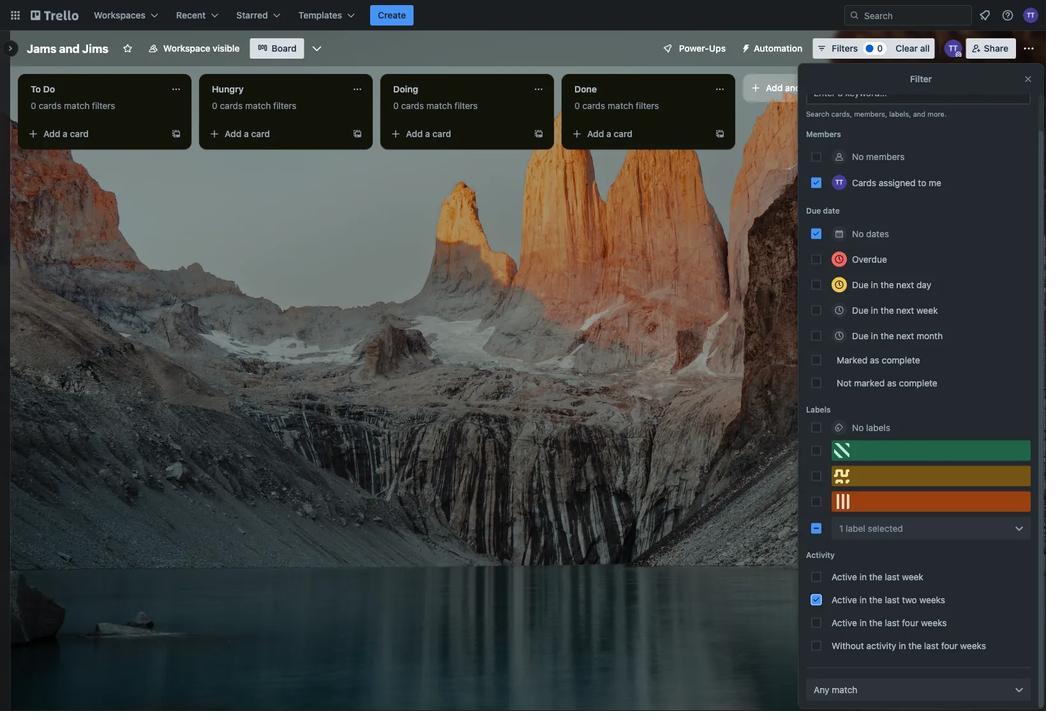 Task type: locate. For each thing, give the bounding box(es) containing it.
card down doing text field
[[432, 129, 451, 139]]

the for active in the last four weeks
[[869, 618, 883, 628]]

match for to do
[[64, 101, 90, 111]]

power-
[[679, 43, 709, 54]]

match right any
[[832, 685, 858, 695]]

week up two
[[902, 572, 924, 582]]

in up without
[[860, 618, 867, 628]]

0 cards match filters down the done text box at the right of page
[[574, 101, 659, 111]]

1 vertical spatial terry turtle (terryturtle) image
[[832, 175, 847, 190]]

0 horizontal spatial as
[[870, 355, 879, 365]]

no left dates
[[852, 228, 864, 239]]

2 vertical spatial active
[[832, 618, 857, 628]]

4 add a card from the left
[[587, 129, 633, 139]]

2 create from template… image from the left
[[715, 129, 725, 139]]

add for done
[[587, 129, 604, 139]]

this member is an admin of this board. image
[[956, 52, 962, 57]]

week
[[917, 305, 938, 315], [902, 572, 924, 582]]

and left more.
[[913, 110, 926, 118]]

0 cards match filters down doing text field
[[393, 101, 478, 111]]

3 no from the top
[[852, 422, 864, 433]]

3 next from the top
[[896, 330, 914, 341]]

labels
[[866, 422, 890, 433]]

color: yellow, title: none element
[[832, 466, 1031, 486]]

1 horizontal spatial create from template… image
[[715, 129, 725, 139]]

filters down 'hungry' "text field" in the left top of the page
[[273, 101, 297, 111]]

0 for hungry
[[212, 101, 217, 111]]

week for active in the last week
[[902, 572, 924, 582]]

add another list
[[766, 83, 833, 93]]

a for done
[[606, 129, 611, 139]]

add down doing at the left
[[406, 129, 423, 139]]

add a card button
[[23, 124, 166, 144], [204, 124, 347, 144], [386, 124, 528, 144], [567, 124, 710, 144]]

back to home image
[[31, 5, 79, 26]]

switch to… image
[[9, 9, 22, 22]]

1 horizontal spatial create from template… image
[[352, 129, 363, 139]]

terry turtle (terryturtle) image left cards on the top of the page
[[832, 175, 847, 190]]

1 vertical spatial active
[[832, 595, 857, 605]]

2 add a card from the left
[[225, 129, 270, 139]]

the
[[881, 279, 894, 290], [881, 305, 894, 315], [881, 330, 894, 341], [869, 572, 883, 582], [869, 595, 883, 605], [869, 618, 883, 628], [908, 641, 922, 651]]

workspace visible
[[163, 43, 240, 54]]

3 cards from the left
[[401, 101, 424, 111]]

3 add a card button from the left
[[386, 124, 528, 144]]

and
[[59, 41, 80, 55], [913, 110, 926, 118]]

members
[[866, 151, 905, 162]]

add down hungry in the top left of the page
[[225, 129, 242, 139]]

2 filters from the left
[[273, 101, 297, 111]]

2 next from the top
[[896, 305, 914, 315]]

month
[[917, 330, 943, 341]]

due left date
[[806, 206, 821, 215]]

4 add a card button from the left
[[567, 124, 710, 144]]

no labels
[[852, 422, 890, 433]]

add a card for done
[[587, 129, 633, 139]]

filters
[[92, 101, 115, 111], [273, 101, 297, 111], [455, 101, 478, 111], [636, 101, 659, 111]]

in for due in the next day
[[871, 279, 878, 290]]

add down the do
[[43, 129, 60, 139]]

0 vertical spatial as
[[870, 355, 879, 365]]

match down doing text field
[[426, 101, 452, 111]]

0 cards match filters for hungry
[[212, 101, 297, 111]]

four
[[902, 618, 919, 628], [941, 641, 958, 651]]

4 a from the left
[[606, 129, 611, 139]]

primary element
[[0, 0, 1046, 31]]

filter
[[910, 74, 932, 84]]

as
[[870, 355, 879, 365], [887, 378, 897, 388]]

the up active in the last two weeks
[[869, 572, 883, 582]]

0 vertical spatial no
[[852, 151, 864, 162]]

1 horizontal spatial terry turtle (terryturtle) image
[[1023, 8, 1038, 23]]

1 vertical spatial next
[[896, 305, 914, 315]]

card
[[70, 129, 89, 139], [251, 129, 270, 139], [432, 129, 451, 139], [614, 129, 633, 139]]

Hungry text field
[[204, 79, 345, 100]]

cards down hungry in the top left of the page
[[220, 101, 243, 111]]

date
[[823, 206, 840, 215]]

add down done
[[587, 129, 604, 139]]

0 vertical spatial active
[[832, 572, 857, 582]]

Board name text field
[[20, 38, 115, 59]]

in down due in the next day
[[871, 305, 878, 315]]

automation
[[754, 43, 803, 54]]

1 add a card button from the left
[[23, 124, 166, 144]]

1 filters from the left
[[92, 101, 115, 111]]

next
[[896, 279, 914, 290], [896, 305, 914, 315], [896, 330, 914, 341]]

Search field
[[860, 6, 971, 25]]

due
[[806, 206, 821, 215], [852, 279, 869, 290], [852, 305, 869, 315], [852, 330, 869, 341]]

no left labels
[[852, 422, 864, 433]]

1 no from the top
[[852, 151, 864, 162]]

create
[[378, 10, 406, 20]]

0 vertical spatial week
[[917, 305, 938, 315]]

add for to do
[[43, 129, 60, 139]]

and left jims
[[59, 41, 80, 55]]

add a card button down 'hungry' "text field" in the left top of the page
[[204, 124, 347, 144]]

cards for hungry
[[220, 101, 243, 111]]

due up marked
[[852, 330, 869, 341]]

1 card from the left
[[70, 129, 89, 139]]

add a card down the do
[[43, 129, 89, 139]]

3 a from the left
[[425, 129, 430, 139]]

add a card
[[43, 129, 89, 139], [225, 129, 270, 139], [406, 129, 451, 139], [587, 129, 633, 139]]

create from template… image
[[534, 129, 544, 139], [715, 129, 725, 139]]

1 create from template… image from the left
[[171, 129, 181, 139]]

0 for to do
[[31, 101, 36, 111]]

weeks
[[919, 595, 945, 605], [921, 618, 947, 628], [960, 641, 986, 651]]

the up the due in the next week on the top
[[881, 279, 894, 290]]

match down the done text box at the right of page
[[608, 101, 633, 111]]

0 horizontal spatial create from template… image
[[534, 129, 544, 139]]

share button
[[966, 38, 1016, 59]]

match
[[64, 101, 90, 111], [245, 101, 271, 111], [426, 101, 452, 111], [608, 101, 633, 111], [832, 685, 858, 695]]

no
[[852, 151, 864, 162], [852, 228, 864, 239], [852, 422, 864, 433]]

terry turtle (terryturtle) image right open information menu icon
[[1023, 8, 1038, 23]]

0 horizontal spatial and
[[59, 41, 80, 55]]

due in the next day
[[852, 279, 931, 290]]

label
[[846, 523, 865, 534]]

3 card from the left
[[432, 129, 451, 139]]

the up activity
[[869, 618, 883, 628]]

1 horizontal spatial four
[[941, 641, 958, 651]]

recent button
[[169, 5, 226, 26]]

in right activity
[[899, 641, 906, 651]]

0 cards match filters
[[31, 101, 115, 111], [212, 101, 297, 111], [393, 101, 478, 111], [574, 101, 659, 111]]

no up cards on the top of the page
[[852, 151, 864, 162]]

next left month
[[896, 330, 914, 341]]

a down to do text field
[[63, 129, 68, 139]]

overdue
[[852, 254, 887, 264]]

0 down to
[[31, 101, 36, 111]]

a for to do
[[63, 129, 68, 139]]

last up active in the last two weeks
[[885, 572, 900, 582]]

1 vertical spatial no
[[852, 228, 864, 239]]

0 down done
[[574, 101, 580, 111]]

1 next from the top
[[896, 279, 914, 290]]

1 a from the left
[[63, 129, 68, 139]]

card down to do text field
[[70, 129, 89, 139]]

add a card down doing at the left
[[406, 129, 451, 139]]

3 filters from the left
[[455, 101, 478, 111]]

create from template… image for doing
[[534, 129, 544, 139]]

1 label selected
[[839, 523, 903, 534]]

create from template… image
[[171, 129, 181, 139], [352, 129, 363, 139]]

add a card down done
[[587, 129, 633, 139]]

cards down done
[[582, 101, 605, 111]]

4 cards from the left
[[582, 101, 605, 111]]

3 0 cards match filters from the left
[[393, 101, 478, 111]]

add a card down hungry in the top left of the page
[[225, 129, 270, 139]]

2 a from the left
[[244, 129, 249, 139]]

the up marked as complete
[[881, 330, 894, 341]]

0 down doing at the left
[[393, 101, 399, 111]]

0 cards match filters down 'hungry' "text field" in the left top of the page
[[212, 101, 297, 111]]

card down the done text box at the right of page
[[614, 129, 633, 139]]

4 filters from the left
[[636, 101, 659, 111]]

active down activity
[[832, 572, 857, 582]]

a down the done text box at the right of page
[[606, 129, 611, 139]]

match for doing
[[426, 101, 452, 111]]

last down active in the last two weeks
[[885, 618, 900, 628]]

another
[[785, 83, 818, 93]]

due in the next month
[[852, 330, 943, 341]]

4 card from the left
[[614, 129, 633, 139]]

in up marked as complete
[[871, 330, 878, 341]]

filters down doing text field
[[455, 101, 478, 111]]

complete down due in the next month
[[882, 355, 920, 365]]

in up active in the last two weeks
[[860, 572, 867, 582]]

0 vertical spatial weeks
[[919, 595, 945, 605]]

add for hungry
[[225, 129, 242, 139]]

1 vertical spatial weeks
[[921, 618, 947, 628]]

match down to do text field
[[64, 101, 90, 111]]

card down 'hungry' "text field" in the left top of the page
[[251, 129, 270, 139]]

a
[[63, 129, 68, 139], [244, 129, 249, 139], [425, 129, 430, 139], [606, 129, 611, 139]]

0 vertical spatial four
[[902, 618, 919, 628]]

cards for done
[[582, 101, 605, 111]]

add a card button for doing
[[386, 124, 528, 144]]

week up month
[[917, 305, 938, 315]]

filters down to do text field
[[92, 101, 115, 111]]

1 create from template… image from the left
[[534, 129, 544, 139]]

without activity in the last four weeks
[[832, 641, 986, 651]]

1 add a card from the left
[[43, 129, 89, 139]]

create from template… image for hungry
[[352, 129, 363, 139]]

1 vertical spatial four
[[941, 641, 958, 651]]

cards down doing at the left
[[401, 101, 424, 111]]

add a card button for done
[[567, 124, 710, 144]]

active
[[832, 572, 857, 582], [832, 595, 857, 605], [832, 618, 857, 628]]

due in the next week
[[852, 305, 938, 315]]

starred button
[[229, 5, 288, 26]]

marked
[[854, 378, 885, 388]]

the down due in the next day
[[881, 305, 894, 315]]

due for due in the next week
[[852, 305, 869, 315]]

add a card button down to do text field
[[23, 124, 166, 144]]

0 vertical spatial and
[[59, 41, 80, 55]]

the for active in the last week
[[869, 572, 883, 582]]

due down overdue
[[852, 279, 869, 290]]

last left two
[[885, 595, 900, 605]]

3 active from the top
[[832, 618, 857, 628]]

match down 'hungry' "text field" in the left top of the page
[[245, 101, 271, 111]]

match for hungry
[[245, 101, 271, 111]]

add a card button for hungry
[[204, 124, 347, 144]]

done
[[574, 84, 597, 94]]

2 active from the top
[[832, 595, 857, 605]]

workspace visible button
[[140, 38, 247, 59]]

cards
[[39, 101, 61, 111], [220, 101, 243, 111], [401, 101, 424, 111], [582, 101, 605, 111]]

search image
[[850, 10, 860, 20]]

a down doing text field
[[425, 129, 430, 139]]

2 0 cards match filters from the left
[[212, 101, 297, 111]]

1 vertical spatial as
[[887, 378, 897, 388]]

2 vertical spatial no
[[852, 422, 864, 433]]

cards,
[[831, 110, 852, 118]]

card for done
[[614, 129, 633, 139]]

card for to do
[[70, 129, 89, 139]]

next for day
[[896, 279, 914, 290]]

clear all button
[[891, 38, 935, 59]]

cards for doing
[[401, 101, 424, 111]]

0
[[877, 43, 883, 54], [31, 101, 36, 111], [212, 101, 217, 111], [393, 101, 399, 111], [574, 101, 580, 111]]

1 active from the top
[[832, 572, 857, 582]]

2 vertical spatial weeks
[[960, 641, 986, 651]]

next left day
[[896, 279, 914, 290]]

add a card button for to do
[[23, 124, 166, 144]]

a down 'hungry' "text field" in the left top of the page
[[244, 129, 249, 139]]

2 vertical spatial next
[[896, 330, 914, 341]]

add another list button
[[743, 74, 917, 102]]

in down active in the last week
[[860, 595, 867, 605]]

selected
[[868, 523, 903, 534]]

in for due in the next week
[[871, 305, 878, 315]]

0 cards match filters down to do text field
[[31, 101, 115, 111]]

create button
[[370, 5, 414, 26]]

in for active in the last week
[[860, 572, 867, 582]]

2 card from the left
[[251, 129, 270, 139]]

4 0 cards match filters from the left
[[574, 101, 659, 111]]

visible
[[213, 43, 240, 54]]

open information menu image
[[1001, 9, 1014, 22]]

two
[[902, 595, 917, 605]]

complete down marked as complete
[[899, 378, 937, 388]]

clear
[[896, 43, 918, 54]]

show menu image
[[1023, 42, 1035, 55]]

active up without
[[832, 618, 857, 628]]

0 down hungry in the top left of the page
[[212, 101, 217, 111]]

1 0 cards match filters from the left
[[31, 101, 115, 111]]

add left another
[[766, 83, 783, 93]]

2 create from template… image from the left
[[352, 129, 363, 139]]

last down the 'active in the last four weeks'
[[924, 641, 939, 651]]

jams
[[27, 41, 56, 55]]

active down active in the last week
[[832, 595, 857, 605]]

2 cards from the left
[[220, 101, 243, 111]]

1 cards from the left
[[39, 101, 61, 111]]

Done text field
[[567, 79, 707, 100]]

do
[[43, 84, 55, 94]]

last for four
[[885, 618, 900, 628]]

in down overdue
[[871, 279, 878, 290]]

filters down the done text box at the right of page
[[636, 101, 659, 111]]

next up due in the next month
[[896, 305, 914, 315]]

and inside text box
[[59, 41, 80, 55]]

2 add a card button from the left
[[204, 124, 347, 144]]

add a card button down doing text field
[[386, 124, 528, 144]]

filters for to do
[[92, 101, 115, 111]]

the right activity
[[908, 641, 922, 651]]

0 vertical spatial next
[[896, 279, 914, 290]]

2 no from the top
[[852, 228, 864, 239]]

last
[[885, 572, 900, 582], [885, 595, 900, 605], [885, 618, 900, 628], [924, 641, 939, 651]]

3 add a card from the left
[[406, 129, 451, 139]]

all
[[920, 43, 930, 54]]

active for active in the last week
[[832, 572, 857, 582]]

cards down the do
[[39, 101, 61, 111]]

a for hungry
[[244, 129, 249, 139]]

the down active in the last week
[[869, 595, 883, 605]]

in
[[871, 279, 878, 290], [871, 305, 878, 315], [871, 330, 878, 341], [860, 572, 867, 582], [860, 595, 867, 605], [860, 618, 867, 628], [899, 641, 906, 651]]

1 vertical spatial week
[[902, 572, 924, 582]]

1
[[839, 523, 843, 534]]

0 horizontal spatial create from template… image
[[171, 129, 181, 139]]

jims
[[82, 41, 108, 55]]

1 horizontal spatial and
[[913, 110, 926, 118]]

0 cards match filters for to do
[[31, 101, 115, 111]]

add a card button down the done text box at the right of page
[[567, 124, 710, 144]]

due down due in the next day
[[852, 305, 869, 315]]

terry turtle (terryturtle) image
[[1023, 8, 1038, 23], [832, 175, 847, 190]]

close popover image
[[1023, 74, 1033, 84]]

last for week
[[885, 572, 900, 582]]



Task type: describe. For each thing, give the bounding box(es) containing it.
customize views image
[[311, 42, 323, 55]]

any
[[814, 685, 829, 695]]

filters for doing
[[455, 101, 478, 111]]

1 vertical spatial complete
[[899, 378, 937, 388]]

0 cards match filters for doing
[[393, 101, 478, 111]]

the for due in the next month
[[881, 330, 894, 341]]

no members
[[852, 151, 905, 162]]

board link
[[250, 38, 304, 59]]

workspaces
[[94, 10, 146, 20]]

active in the last week
[[832, 572, 924, 582]]

workspace
[[163, 43, 210, 54]]

active for active in the last four weeks
[[832, 618, 857, 628]]

add a card for doing
[[406, 129, 451, 139]]

workspaces button
[[86, 5, 166, 26]]

jams and jims
[[27, 41, 108, 55]]

0 vertical spatial terry turtle (terryturtle) image
[[1023, 8, 1038, 23]]

power-ups
[[679, 43, 726, 54]]

To Do text field
[[23, 79, 163, 100]]

dates
[[866, 228, 889, 239]]

1 vertical spatial and
[[913, 110, 926, 118]]

create from template… image for done
[[715, 129, 725, 139]]

Doing text field
[[386, 79, 526, 100]]

marked
[[837, 355, 868, 365]]

not
[[837, 378, 852, 388]]

week for due in the next week
[[917, 305, 938, 315]]

match for done
[[608, 101, 633, 111]]

last for two
[[885, 595, 900, 605]]

labels
[[806, 405, 831, 414]]

due for due date
[[806, 206, 821, 215]]

day
[[917, 279, 931, 290]]

active in the last four weeks
[[832, 618, 947, 628]]

color: green, title: none element
[[832, 440, 1031, 461]]

add for doing
[[406, 129, 423, 139]]

0 horizontal spatial terry turtle (terryturtle) image
[[832, 175, 847, 190]]

me
[[929, 177, 941, 187]]

search cards, members, labels, and more.
[[806, 110, 947, 118]]

the for active in the last two weeks
[[869, 595, 883, 605]]

cards for to do
[[39, 101, 61, 111]]

no for no dates
[[852, 228, 864, 239]]

weeks for active in the last four weeks
[[921, 618, 947, 628]]

doing
[[393, 84, 418, 94]]

active in the last two weeks
[[832, 595, 945, 605]]

due date
[[806, 206, 840, 215]]

templates
[[299, 10, 342, 20]]

not marked as complete
[[837, 378, 937, 388]]

star or unstar board image
[[122, 43, 133, 54]]

members,
[[854, 110, 887, 118]]

next for month
[[896, 330, 914, 341]]

members
[[806, 129, 841, 138]]

to
[[918, 177, 926, 187]]

no for no members
[[852, 151, 864, 162]]

due for due in the next month
[[852, 330, 869, 341]]

a for doing
[[425, 129, 430, 139]]

more.
[[928, 110, 947, 118]]

0 for doing
[[393, 101, 399, 111]]

0 horizontal spatial four
[[902, 618, 919, 628]]

ups
[[709, 43, 726, 54]]

active for active in the last two weeks
[[832, 595, 857, 605]]

1 horizontal spatial as
[[887, 378, 897, 388]]

labels,
[[889, 110, 911, 118]]

without
[[832, 641, 864, 651]]

Enter a keyword… text field
[[806, 81, 1031, 104]]

add inside add another list "button"
[[766, 83, 783, 93]]

to do
[[31, 84, 55, 94]]

no dates
[[852, 228, 889, 239]]

starred
[[236, 10, 268, 20]]

in for due in the next month
[[871, 330, 878, 341]]

board
[[272, 43, 297, 54]]

to
[[31, 84, 41, 94]]

templates button
[[291, 5, 363, 26]]

cards
[[852, 177, 876, 187]]

next for week
[[896, 305, 914, 315]]

add a card for to do
[[43, 129, 89, 139]]

0 notifications image
[[977, 8, 993, 23]]

filters
[[832, 43, 858, 54]]

assigned
[[879, 177, 916, 187]]

list
[[820, 83, 833, 93]]

filters for done
[[636, 101, 659, 111]]

sm image
[[736, 38, 754, 56]]

0 for done
[[574, 101, 580, 111]]

0 cards match filters for done
[[574, 101, 659, 111]]

the for due in the next day
[[881, 279, 894, 290]]

terry turtle (terryturtle) image
[[944, 40, 962, 57]]

share
[[984, 43, 1008, 54]]

color: orange, title: none element
[[832, 491, 1031, 512]]

card for doing
[[432, 129, 451, 139]]

automation button
[[736, 38, 810, 59]]

marked as complete
[[837, 355, 920, 365]]

activity
[[867, 641, 896, 651]]

no for no labels
[[852, 422, 864, 433]]

in for active in the last four weeks
[[860, 618, 867, 628]]

create from template… image for to do
[[171, 129, 181, 139]]

hungry
[[212, 84, 244, 94]]

any match
[[814, 685, 858, 695]]

weeks for active in the last two weeks
[[919, 595, 945, 605]]

search
[[806, 110, 829, 118]]

cards assigned to me
[[852, 177, 941, 187]]

0 left clear
[[877, 43, 883, 54]]

the for due in the next week
[[881, 305, 894, 315]]

0 vertical spatial complete
[[882, 355, 920, 365]]

clear all
[[896, 43, 930, 54]]

add a card for hungry
[[225, 129, 270, 139]]

power-ups button
[[654, 38, 733, 59]]

card for hungry
[[251, 129, 270, 139]]

activity
[[806, 551, 835, 560]]

due for due in the next day
[[852, 279, 869, 290]]

filters for hungry
[[273, 101, 297, 111]]

recent
[[176, 10, 206, 20]]

in for active in the last two weeks
[[860, 595, 867, 605]]



Task type: vqa. For each thing, say whether or not it's contained in the screenshot.
2nd 0 cards match filters from left
yes



